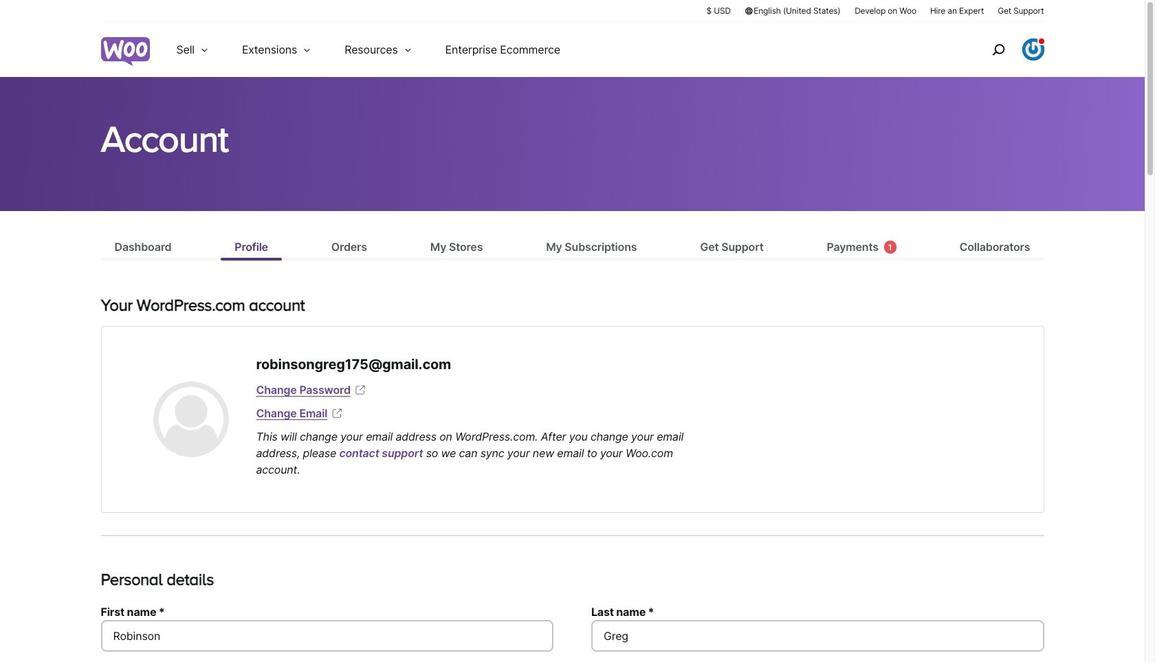 Task type: locate. For each thing, give the bounding box(es) containing it.
1 horizontal spatial external link image
[[353, 383, 367, 397]]

1 vertical spatial external link image
[[330, 406, 344, 420]]

0 vertical spatial external link image
[[353, 383, 367, 397]]

None text field
[[101, 620, 553, 652]]

gravatar image image
[[153, 382, 229, 457]]

open account menu image
[[1022, 39, 1044, 61]]

external link image
[[353, 383, 367, 397], [330, 406, 344, 420]]

service navigation menu element
[[962, 27, 1044, 72]]

None text field
[[591, 620, 1044, 652]]



Task type: describe. For each thing, give the bounding box(es) containing it.
0 horizontal spatial external link image
[[330, 406, 344, 420]]

search image
[[987, 39, 1009, 61]]



Task type: vqa. For each thing, say whether or not it's contained in the screenshot.
external link icon to the right
yes



